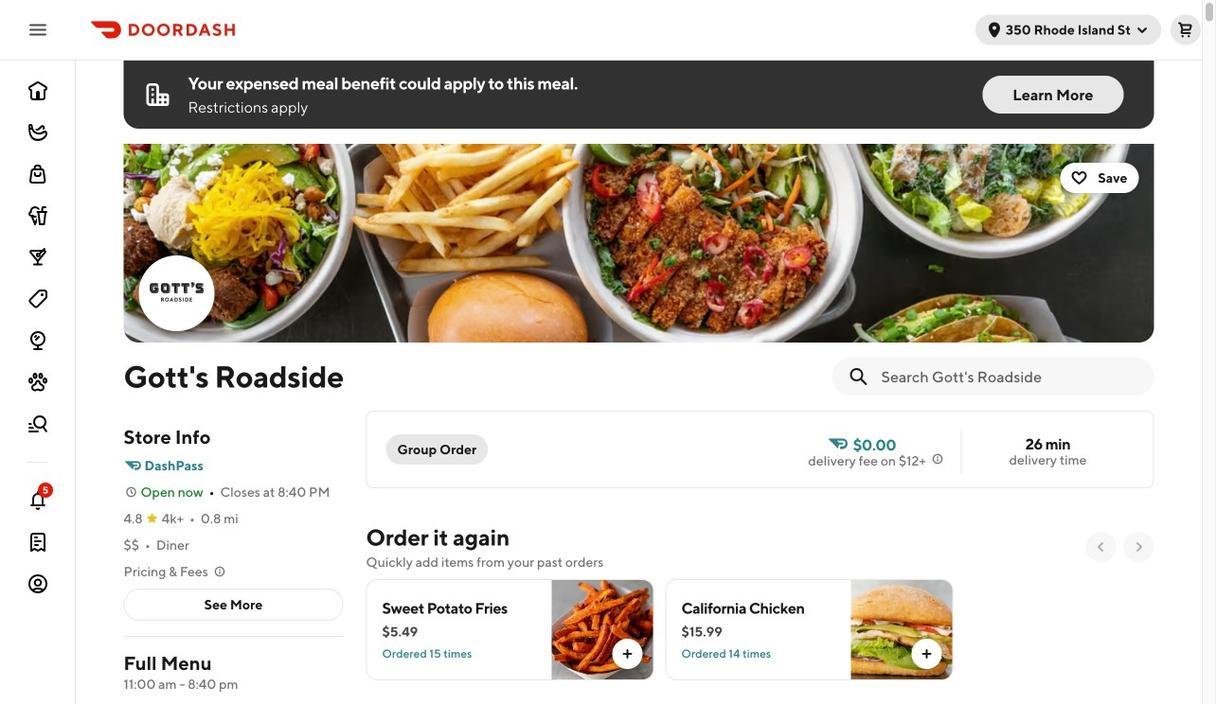 Task type: locate. For each thing, give the bounding box(es) containing it.
add item to cart image
[[620, 647, 635, 662], [919, 647, 934, 662]]

heading
[[366, 523, 510, 553]]

gott's roadside image
[[124, 144, 1154, 343], [141, 258, 213, 330]]

open menu image
[[27, 18, 49, 41]]

1 add item to cart image from the left
[[620, 647, 635, 662]]

previous button of carousel image
[[1093, 540, 1109, 555]]

1 horizontal spatial add item to cart image
[[919, 647, 934, 662]]

2 add item to cart image from the left
[[919, 647, 934, 662]]

0 horizontal spatial add item to cart image
[[620, 647, 635, 662]]



Task type: vqa. For each thing, say whether or not it's contained in the screenshot.
The An
no



Task type: describe. For each thing, give the bounding box(es) containing it.
0 items, open order cart image
[[1178, 22, 1193, 37]]

next button of carousel image
[[1131, 540, 1146, 555]]

Item Search search field
[[881, 367, 1139, 387]]



